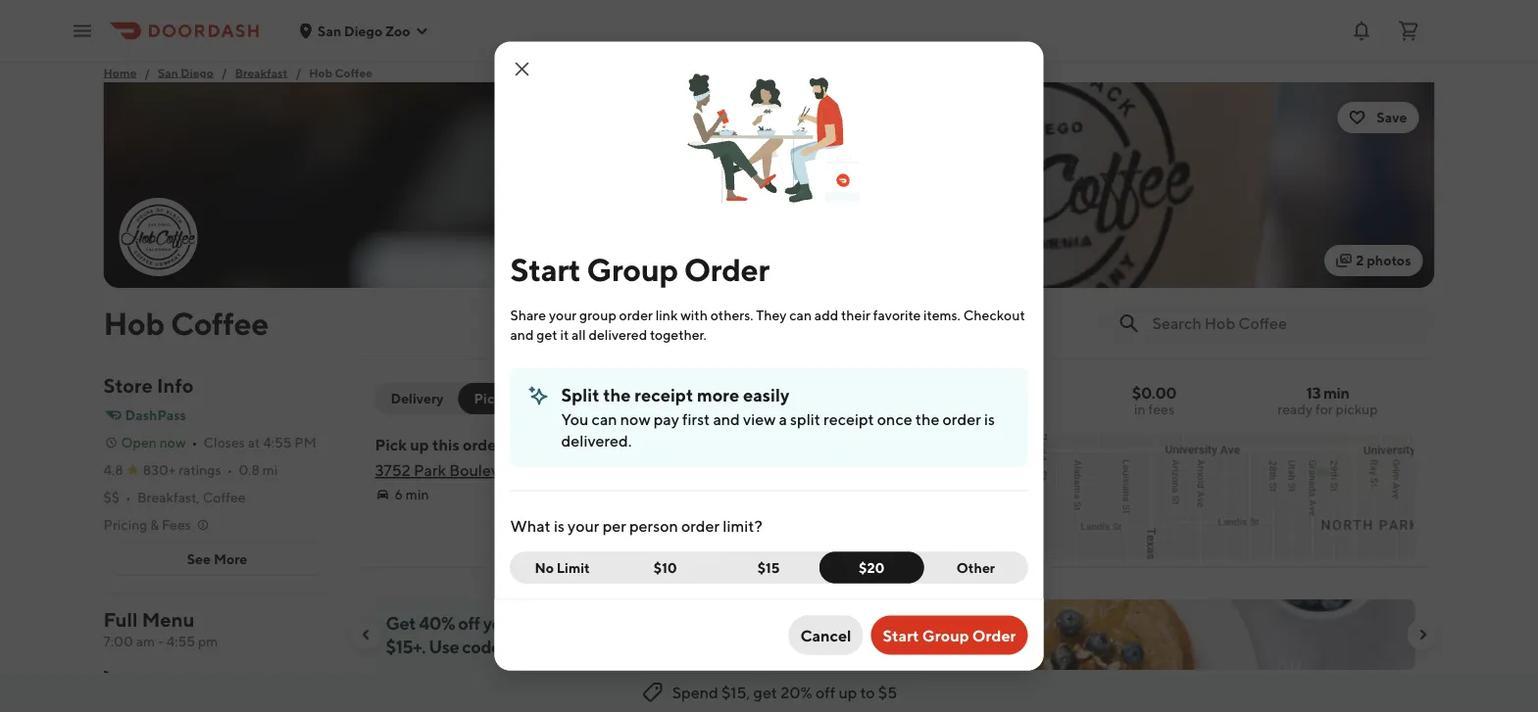 Task type: vqa. For each thing, say whether or not it's contained in the screenshot.
Featured Items on the left bottom
yes



Task type: describe. For each thing, give the bounding box(es) containing it.
1 horizontal spatial to
[[861, 684, 875, 703]]

dashpass
[[125, 407, 186, 424]]

up inside "pick up this order at: 3752 park boulevard"
[[410, 436, 429, 455]]

share
[[510, 307, 546, 323]]

1 vertical spatial hob
[[103, 305, 165, 342]]

$20
[[859, 560, 885, 576]]

$20 button
[[820, 553, 924, 584]]

4:55 inside full menu 7:00 am - 4:55 pm
[[166, 634, 195, 650]]

0.8
[[239, 462, 260, 479]]

orders.
[[567, 613, 621, 634]]

group order button
[[550, 383, 656, 415]]

0 vertical spatial hob
[[309, 66, 333, 79]]

next button of carousel image
[[1416, 628, 1431, 643]]

fees
[[1149, 402, 1175, 418]]

spend
[[672, 684, 718, 703]]

pm
[[198, 634, 218, 650]]

1 horizontal spatial 4:55
[[263, 435, 292, 451]]

am
[[136, 634, 155, 650]]

split the receipt more easily status
[[510, 368, 1028, 467]]

0 horizontal spatial start group order
[[510, 252, 770, 288]]

get 40% off your first 2 orders. save up to $10 on orders $15+.  use code 40deal, valid for 45 days
[[386, 613, 812, 657]]

breakfast,
[[137, 490, 200, 506]]

0 vertical spatial the
[[603, 385, 631, 406]]

easily
[[743, 385, 790, 406]]

split
[[561, 385, 600, 406]]

a
[[779, 410, 787, 429]]

830+
[[143, 462, 176, 479]]

breakfast link
[[235, 63, 288, 82]]

pick up this order at: 3752 park boulevard
[[375, 436, 524, 480]]

and inside share your group order link with others. they can add their favorite items. checkout and get it all delivered together.
[[510, 327, 534, 343]]

see more button
[[104, 544, 330, 576]]

ratings
[[179, 462, 221, 479]]

1 vertical spatial your
[[568, 517, 600, 535]]

favorite
[[873, 307, 921, 323]]

more
[[214, 552, 247, 568]]

for inside 'get 40% off your first 2 orders. save up to $10 on orders $15+.  use code 40deal, valid for 45 days'
[[620, 636, 642, 657]]

3752
[[375, 461, 411, 480]]

boulevard
[[449, 461, 522, 480]]

0 horizontal spatial is
[[554, 517, 565, 535]]

san diego zoo button
[[298, 23, 430, 39]]

and inside "split the receipt more easily you can now pay first and view a split receipt once the order is delivered."
[[713, 410, 740, 429]]

you
[[561, 410, 589, 429]]

full
[[103, 609, 138, 632]]

1 vertical spatial now
[[160, 435, 186, 451]]

-
[[158, 634, 164, 650]]

save button
[[1338, 102, 1419, 133]]

0 vertical spatial receipt
[[635, 385, 694, 406]]

others.
[[711, 307, 754, 323]]

park
[[414, 461, 446, 480]]

for inside 13 min ready for pickup
[[1316, 402, 1333, 418]]

group inside button
[[562, 391, 603, 407]]

order methods option group
[[375, 383, 534, 415]]

1 horizontal spatial diego
[[344, 23, 383, 39]]

1 vertical spatial diego
[[181, 66, 214, 79]]

san diego zoo
[[318, 23, 410, 39]]

notification bell image
[[1350, 19, 1374, 43]]

can inside "split the receipt more easily you can now pay first and view a split receipt once the order is delivered."
[[592, 410, 617, 429]]

to inside 'get 40% off your first 2 orders. save up to $10 on orders $15+.  use code 40deal, valid for 45 days'
[[688, 613, 704, 634]]

min for 6
[[406, 487, 429, 503]]

0 vertical spatial san
[[318, 23, 341, 39]]

$$
[[103, 490, 120, 506]]

$10 inside button
[[654, 560, 677, 576]]

1 horizontal spatial get
[[754, 684, 778, 703]]

13
[[1307, 384, 1321, 403]]

limit
[[557, 560, 590, 576]]

1 vertical spatial off
[[816, 684, 836, 703]]

pricing & fees
[[103, 517, 191, 533]]

group inside 'button'
[[923, 627, 969, 645]]

$0.00
[[1132, 384, 1177, 403]]

zoo
[[385, 23, 410, 39]]

0 vertical spatial group
[[587, 252, 678, 288]]

Item Search search field
[[1153, 313, 1419, 334]]

what is your per person order limit?
[[510, 517, 763, 535]]

this
[[432, 436, 460, 455]]

delivered
[[589, 327, 647, 343]]

now inside "split the receipt more easily you can now pay first and view a split receipt once the order is delivered."
[[621, 410, 651, 429]]

&
[[150, 517, 159, 533]]

Other button
[[912, 553, 1028, 584]]

hob coffee
[[103, 305, 269, 342]]

delivered.
[[561, 431, 632, 450]]

$15,
[[722, 684, 751, 703]]

pricing & fees button
[[103, 516, 211, 535]]

menu
[[142, 609, 195, 632]]

full menu 7:00 am - 4:55 pm
[[103, 609, 218, 650]]

delivery
[[391, 391, 444, 407]]

get
[[386, 613, 416, 634]]

their
[[841, 307, 871, 323]]

featured items
[[119, 677, 211, 693]]

see more
[[187, 552, 247, 568]]

on
[[739, 613, 759, 634]]

7:00
[[103, 634, 133, 650]]

0 vertical spatial start
[[510, 252, 581, 288]]

san diego link
[[158, 63, 214, 82]]

cancel
[[801, 627, 852, 645]]

save inside 'get 40% off your first 2 orders. save up to $10 on orders $15+.  use code 40deal, valid for 45 days'
[[624, 613, 661, 634]]

store
[[103, 375, 153, 398]]

$10 button
[[614, 553, 718, 584]]

no
[[535, 560, 554, 576]]

what
[[510, 517, 551, 535]]

per
[[603, 517, 626, 535]]

$$ • breakfast, coffee
[[103, 490, 246, 506]]

no limit
[[535, 560, 590, 576]]

$15+.
[[386, 636, 426, 657]]

cancel button
[[789, 616, 863, 656]]

valid
[[580, 636, 617, 657]]

mi
[[263, 462, 278, 479]]

1 horizontal spatial order
[[684, 252, 770, 288]]

first inside "split the receipt more easily you can now pay first and view a split receipt once the order is delivered."
[[683, 410, 710, 429]]

featured
[[119, 677, 175, 693]]

they
[[756, 307, 787, 323]]

$15
[[758, 560, 780, 576]]

other
[[957, 560, 995, 576]]

all
[[572, 327, 586, 343]]



Task type: locate. For each thing, give the bounding box(es) containing it.
pm
[[295, 435, 317, 451]]

min for 13
[[1324, 384, 1350, 403]]

2 vertical spatial •
[[126, 490, 131, 506]]

code
[[462, 636, 501, 657]]

1 vertical spatial is
[[554, 517, 565, 535]]

checkout
[[964, 307, 1025, 323]]

to up "days"
[[688, 613, 704, 634]]

more
[[697, 385, 740, 406]]

40%
[[419, 613, 455, 634]]

for right ready
[[1316, 402, 1333, 418]]

start group order down other button
[[883, 627, 1016, 645]]

2 vertical spatial up
[[839, 684, 857, 703]]

add
[[815, 307, 839, 323]]

the right split
[[603, 385, 631, 406]]

0 horizontal spatial now
[[160, 435, 186, 451]]

off right 20%
[[816, 684, 836, 703]]

photos
[[1367, 253, 1412, 269]]

• up 'ratings'
[[192, 435, 198, 451]]

can
[[790, 307, 812, 323], [592, 410, 617, 429]]

order
[[684, 252, 770, 288], [606, 391, 644, 407], [973, 627, 1016, 645]]

0 horizontal spatial save
[[624, 613, 661, 634]]

13 min ready for pickup
[[1278, 384, 1378, 418]]

group up the 'you'
[[562, 391, 603, 407]]

san right home
[[158, 66, 178, 79]]

0 horizontal spatial 2
[[555, 613, 564, 634]]

the right once
[[916, 410, 940, 429]]

order inside "pick up this order at: 3752 park boulevard"
[[463, 436, 502, 455]]

4:55 right at on the bottom of the page
[[263, 435, 292, 451]]

spend $15, get 20% off up to $5
[[672, 684, 898, 703]]

order inside button
[[606, 391, 644, 407]]

1 vertical spatial save
[[624, 613, 661, 634]]

first
[[683, 410, 710, 429], [521, 613, 552, 634]]

/ left breakfast
[[221, 66, 227, 79]]

0 horizontal spatial •
[[126, 490, 131, 506]]

receipt right split
[[824, 410, 874, 429]]

your
[[549, 307, 577, 323], [568, 517, 600, 535], [483, 613, 518, 634]]

start inside 'button'
[[883, 627, 919, 645]]

Delivery radio
[[375, 383, 471, 415]]

up left this
[[410, 436, 429, 455]]

order right split
[[606, 391, 644, 407]]

hob right breakfast
[[309, 66, 333, 79]]

0 vertical spatial is
[[984, 410, 995, 429]]

3752 park boulevard link
[[375, 461, 522, 480]]

1 horizontal spatial min
[[1324, 384, 1350, 403]]

2 vertical spatial your
[[483, 613, 518, 634]]

once
[[877, 410, 913, 429]]

save inside button
[[1377, 109, 1408, 126]]

get inside share your group order link with others. they can add their favorite items. checkout and get it all delivered together.
[[537, 327, 558, 343]]

view
[[743, 410, 776, 429]]

diego left zoo
[[344, 23, 383, 39]]

group down other button
[[923, 627, 969, 645]]

min
[[1324, 384, 1350, 403], [406, 487, 429, 503]]

coffee up info
[[171, 305, 269, 342]]

6 min
[[395, 487, 429, 503]]

1 vertical spatial san
[[158, 66, 178, 79]]

$15 button
[[717, 553, 833, 584]]

2 vertical spatial order
[[973, 627, 1016, 645]]

up
[[410, 436, 429, 455], [664, 613, 685, 634], [839, 684, 857, 703]]

1 horizontal spatial start
[[883, 627, 919, 645]]

Pickup radio
[[458, 383, 534, 415]]

order up delivered
[[619, 307, 653, 323]]

is inside "split the receipt more easily you can now pay first and view a split receipt once the order is delivered."
[[984, 410, 995, 429]]

group up 'link'
[[587, 252, 678, 288]]

0 horizontal spatial order
[[606, 391, 644, 407]]

0 horizontal spatial to
[[688, 613, 704, 634]]

0 horizontal spatial and
[[510, 327, 534, 343]]

$0.00 in fees
[[1132, 384, 1177, 418]]

2 up the 40deal,
[[555, 613, 564, 634]]

0 vertical spatial $10
[[654, 560, 677, 576]]

fees
[[162, 517, 191, 533]]

1 vertical spatial 2
[[555, 613, 564, 634]]

off
[[458, 613, 480, 634], [816, 684, 836, 703]]

1 vertical spatial min
[[406, 487, 429, 503]]

order down other
[[973, 627, 1016, 645]]

receipt up pay
[[635, 385, 694, 406]]

2 horizontal spatial up
[[839, 684, 857, 703]]

0 horizontal spatial first
[[521, 613, 552, 634]]

40deal,
[[504, 636, 577, 657]]

1 horizontal spatial save
[[1377, 109, 1408, 126]]

0 vertical spatial now
[[621, 410, 651, 429]]

1 horizontal spatial and
[[713, 410, 740, 429]]

at:
[[506, 436, 524, 455]]

0 horizontal spatial min
[[406, 487, 429, 503]]

0 horizontal spatial can
[[592, 410, 617, 429]]

powered by google image
[[545, 531, 603, 551]]

link
[[656, 307, 678, 323]]

san left zoo
[[318, 23, 341, 39]]

4:55
[[263, 435, 292, 451], [166, 634, 195, 650]]

first right pay
[[683, 410, 710, 429]]

1 vertical spatial up
[[664, 613, 685, 634]]

home / san diego / breakfast / hob coffee
[[103, 66, 373, 79]]

hob coffee image
[[103, 82, 1435, 288], [121, 200, 196, 275]]

group
[[580, 307, 617, 323]]

1 horizontal spatial the
[[916, 410, 940, 429]]

start group order dialog
[[495, 42, 1044, 671]]

order inside "split the receipt more easily you can now pay first and view a split receipt once the order is delivered."
[[943, 410, 981, 429]]

1 vertical spatial 4:55
[[166, 634, 195, 650]]

1 horizontal spatial receipt
[[824, 410, 874, 429]]

0 horizontal spatial for
[[620, 636, 642, 657]]

store info
[[103, 375, 194, 398]]

get left it
[[537, 327, 558, 343]]

info
[[157, 375, 194, 398]]

1 vertical spatial $10
[[707, 613, 736, 634]]

start group order inside start group order 'button'
[[883, 627, 1016, 645]]

your left per
[[568, 517, 600, 535]]

2 left photos
[[1356, 253, 1364, 269]]

1 horizontal spatial hob
[[309, 66, 333, 79]]

2 photos button
[[1325, 245, 1423, 277]]

0 vertical spatial can
[[790, 307, 812, 323]]

close start group order image
[[510, 57, 534, 81]]

pay
[[654, 410, 679, 429]]

3 / from the left
[[296, 66, 301, 79]]

1 vertical spatial for
[[620, 636, 642, 657]]

map region
[[461, 399, 1466, 650]]

items
[[177, 677, 211, 693]]

diego left breakfast
[[181, 66, 214, 79]]

and down more
[[713, 410, 740, 429]]

order up the others. in the top left of the page
[[684, 252, 770, 288]]

0 horizontal spatial san
[[158, 66, 178, 79]]

1 horizontal spatial up
[[664, 613, 685, 634]]

0 horizontal spatial /
[[144, 66, 150, 79]]

1 vertical spatial can
[[592, 410, 617, 429]]

1 horizontal spatial now
[[621, 410, 651, 429]]

now up 830+
[[160, 435, 186, 451]]

0 horizontal spatial $10
[[654, 560, 677, 576]]

previous button of carousel image
[[358, 628, 374, 643]]

0 vertical spatial order
[[684, 252, 770, 288]]

pick
[[375, 436, 407, 455]]

1 vertical spatial get
[[754, 684, 778, 703]]

No Limit button
[[510, 553, 615, 584]]

1 vertical spatial first
[[521, 613, 552, 634]]

pricing
[[103, 517, 147, 533]]

0 horizontal spatial up
[[410, 436, 429, 455]]

order up boulevard
[[463, 436, 502, 455]]

for left 45
[[620, 636, 642, 657]]

/
[[144, 66, 150, 79], [221, 66, 227, 79], [296, 66, 301, 79]]

1 horizontal spatial 2
[[1356, 253, 1364, 269]]

$10 inside 'get 40% off your first 2 orders. save up to $10 on orders $15+.  use code 40deal, valid for 45 days'
[[707, 613, 736, 634]]

start
[[510, 252, 581, 288], [883, 627, 919, 645]]

0 vertical spatial first
[[683, 410, 710, 429]]

orders
[[762, 613, 812, 634]]

$10 left on
[[707, 613, 736, 634]]

order inside share your group order link with others. they can add their favorite items. checkout and get it all delivered together.
[[619, 307, 653, 323]]

order left limit?
[[681, 517, 720, 535]]

1 vertical spatial to
[[861, 684, 875, 703]]

0 vertical spatial your
[[549, 307, 577, 323]]

1 vertical spatial •
[[227, 462, 233, 479]]

your up code
[[483, 613, 518, 634]]

$10 down person
[[654, 560, 677, 576]]

to left $5
[[861, 684, 875, 703]]

0 horizontal spatial start
[[510, 252, 581, 288]]

order inside 'button'
[[973, 627, 1016, 645]]

up up "days"
[[664, 613, 685, 634]]

2 inside 2 photos button
[[1356, 253, 1364, 269]]

start group order up 'link'
[[510, 252, 770, 288]]

home link
[[103, 63, 137, 82]]

0 vertical spatial start group order
[[510, 252, 770, 288]]

1 vertical spatial group
[[562, 391, 603, 407]]

open menu image
[[71, 19, 94, 43]]

off inside 'get 40% off your first 2 orders. save up to $10 on orders $15+.  use code 40deal, valid for 45 days'
[[458, 613, 480, 634]]

2 photos
[[1356, 253, 1412, 269]]

2 inside 'get 40% off your first 2 orders. save up to $10 on orders $15+.  use code 40deal, valid for 45 days'
[[555, 613, 564, 634]]

hob
[[309, 66, 333, 79], [103, 305, 165, 342]]

4:55 right - at the bottom of page
[[166, 634, 195, 650]]

coffee down 'ratings'
[[203, 490, 246, 506]]

1 vertical spatial coffee
[[171, 305, 269, 342]]

min right the 6 at bottom left
[[406, 487, 429, 503]]

0 items, open order cart image
[[1397, 19, 1421, 43]]

pickup
[[474, 391, 519, 407]]

hob up store
[[103, 305, 165, 342]]

save up 45
[[624, 613, 661, 634]]

0 vertical spatial for
[[1316, 402, 1333, 418]]

closes
[[203, 435, 245, 451]]

2 horizontal spatial •
[[227, 462, 233, 479]]

0 vertical spatial to
[[688, 613, 704, 634]]

person
[[630, 517, 678, 535]]

45
[[645, 636, 666, 657]]

open now
[[121, 435, 186, 451]]

0 vertical spatial diego
[[344, 23, 383, 39]]

0 vertical spatial off
[[458, 613, 480, 634]]

1 horizontal spatial san
[[318, 23, 341, 39]]

first inside 'get 40% off your first 2 orders. save up to $10 on orders $15+.  use code 40deal, valid for 45 days'
[[521, 613, 552, 634]]

1 horizontal spatial for
[[1316, 402, 1333, 418]]

2 horizontal spatial /
[[296, 66, 301, 79]]

home
[[103, 66, 137, 79]]

order right once
[[943, 410, 981, 429]]

see
[[187, 552, 211, 568]]

your inside share your group order link with others. they can add their favorite items. checkout and get it all delivered together.
[[549, 307, 577, 323]]

share your group order link with others. they can add their favorite items. checkout and get it all delivered together.
[[510, 307, 1025, 343]]

items.
[[924, 307, 961, 323]]

1 / from the left
[[144, 66, 150, 79]]

1 vertical spatial and
[[713, 410, 740, 429]]

select promotional banner element
[[852, 671, 938, 706]]

can down the group order
[[592, 410, 617, 429]]

breakfast
[[235, 66, 288, 79]]

1 vertical spatial the
[[916, 410, 940, 429]]

2 horizontal spatial order
[[973, 627, 1016, 645]]

start group order
[[510, 252, 770, 288], [883, 627, 1016, 645]]

start up share on the top of page
[[510, 252, 581, 288]]

• right '$$'
[[126, 490, 131, 506]]

1 horizontal spatial start group order
[[883, 627, 1016, 645]]

min inside 13 min ready for pickup
[[1324, 384, 1350, 403]]

can left add
[[790, 307, 812, 323]]

save down the 0 items, open order cart icon
[[1377, 109, 1408, 126]]

first up the 40deal,
[[521, 613, 552, 634]]

2 vertical spatial coffee
[[203, 490, 246, 506]]

1 horizontal spatial can
[[790, 307, 812, 323]]

0 vertical spatial coffee
[[335, 66, 373, 79]]

0 vertical spatial 2
[[1356, 253, 1364, 269]]

0 vertical spatial and
[[510, 327, 534, 343]]

0 vertical spatial 4:55
[[263, 435, 292, 451]]

at
[[248, 435, 260, 451]]

/ right home link
[[144, 66, 150, 79]]

0 horizontal spatial the
[[603, 385, 631, 406]]

$10
[[654, 560, 677, 576], [707, 613, 736, 634]]

1 horizontal spatial off
[[816, 684, 836, 703]]

san
[[318, 23, 341, 39], [158, 66, 178, 79]]

start group order button
[[871, 616, 1028, 656]]

pickup
[[1336, 402, 1378, 418]]

together.
[[650, 327, 707, 343]]

• left 0.8
[[227, 462, 233, 479]]

your up it
[[549, 307, 577, 323]]

up left $5
[[839, 684, 857, 703]]

min right 13 on the right bottom of page
[[1324, 384, 1350, 403]]

it
[[560, 327, 569, 343]]

1 horizontal spatial $10
[[707, 613, 736, 634]]

0 vertical spatial up
[[410, 436, 429, 455]]

use
[[429, 636, 459, 657]]

6
[[395, 487, 403, 503]]

830+ ratings •
[[143, 462, 233, 479]]

your inside 'get 40% off your first 2 orders. save up to $10 on orders $15+.  use code 40deal, valid for 45 days'
[[483, 613, 518, 634]]

1 vertical spatial start
[[883, 627, 919, 645]]

and down share on the top of page
[[510, 327, 534, 343]]

0 horizontal spatial diego
[[181, 66, 214, 79]]

1 horizontal spatial •
[[192, 435, 198, 451]]

/ right breakfast
[[296, 66, 301, 79]]

now left pay
[[621, 410, 651, 429]]

start up select promotional banner element on the bottom of page
[[883, 627, 919, 645]]

1 horizontal spatial is
[[984, 410, 995, 429]]

is right what
[[554, 517, 565, 535]]

split
[[790, 410, 821, 429]]

0 vertical spatial save
[[1377, 109, 1408, 126]]

2 / from the left
[[221, 66, 227, 79]]

is right once
[[984, 410, 995, 429]]

0.8 mi
[[239, 462, 278, 479]]

1 vertical spatial receipt
[[824, 410, 874, 429]]

0 vertical spatial min
[[1324, 384, 1350, 403]]

4.8
[[103, 462, 123, 479]]

up inside 'get 40% off your first 2 orders. save up to $10 on orders $15+.  use code 40deal, valid for 45 days'
[[664, 613, 685, 634]]

1 horizontal spatial first
[[683, 410, 710, 429]]

is
[[984, 410, 995, 429], [554, 517, 565, 535]]

can inside share your group order link with others. they can add their favorite items. checkout and get it all delivered together.
[[790, 307, 812, 323]]

group order
[[562, 391, 644, 407]]

1 vertical spatial start group order
[[883, 627, 1016, 645]]

0 horizontal spatial 4:55
[[166, 634, 195, 650]]

what is your per person order limit? option group
[[510, 553, 1028, 584]]

open
[[121, 435, 157, 451]]

get right $15,
[[754, 684, 778, 703]]

group of people ordering together image
[[672, 42, 866, 235]]

coffee down san diego zoo
[[335, 66, 373, 79]]

2 vertical spatial group
[[923, 627, 969, 645]]

ready
[[1278, 402, 1313, 418]]

off up code
[[458, 613, 480, 634]]



